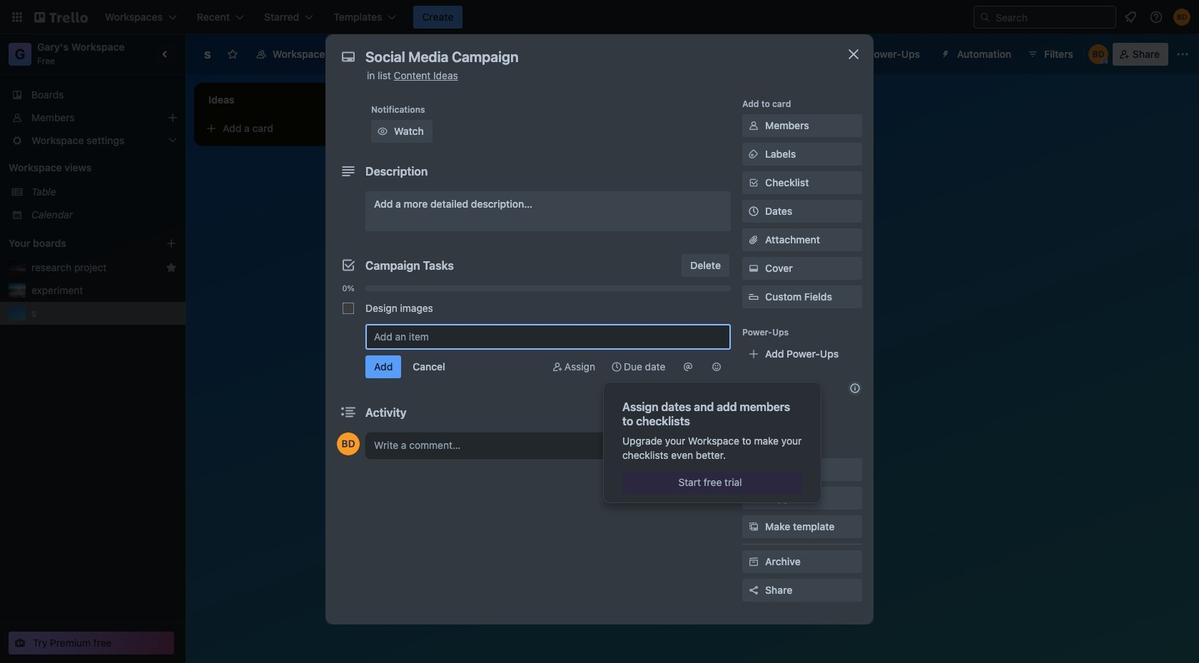 Task type: describe. For each thing, give the bounding box(es) containing it.
your boards with 3 items element
[[9, 235, 144, 252]]

primary element
[[0, 0, 1199, 34]]

create from template… image
[[568, 176, 580, 187]]

starred icon image
[[166, 262, 177, 273]]

Board name text field
[[197, 43, 218, 66]]

Add an item text field
[[366, 324, 731, 350]]

switch to… image
[[10, 10, 24, 24]]

search image
[[980, 11, 991, 23]]

barb dwyer (barbdwyer3) image
[[1089, 44, 1109, 64]]

0 notifications image
[[1122, 9, 1139, 26]]

add board image
[[166, 238, 177, 249]]



Task type: vqa. For each thing, say whether or not it's contained in the screenshot.
board IMAGE
no



Task type: locate. For each thing, give the bounding box(es) containing it.
0 horizontal spatial barb dwyer (barbdwyer3) image
[[337, 433, 360, 455]]

customize views image
[[437, 47, 451, 61]]

1 vertical spatial barb dwyer (barbdwyer3) image
[[337, 433, 360, 455]]

Search field
[[991, 7, 1116, 27]]

None submit
[[366, 356, 402, 378]]

show menu image
[[1176, 47, 1190, 61]]

Write a comment text field
[[366, 433, 731, 458]]

None checkbox
[[343, 303, 354, 314]]

barb dwyer (barbdwyer3) image
[[1174, 9, 1191, 26], [337, 433, 360, 455]]

0 vertical spatial barb dwyer (barbdwyer3) image
[[1174, 9, 1191, 26]]

sm image
[[747, 147, 761, 161], [747, 261, 761, 276], [550, 360, 565, 374], [610, 360, 624, 374], [710, 360, 724, 374], [747, 463, 761, 477]]

create from template… image
[[366, 123, 377, 134]]

1 horizontal spatial barb dwyer (barbdwyer3) image
[[1174, 9, 1191, 26]]

star or unstar board image
[[227, 49, 238, 60]]

barb dwyer (barbdwyer3) image inside primary element
[[1174, 9, 1191, 26]]

sm image
[[747, 119, 761, 133], [376, 124, 390, 139], [681, 360, 695, 374], [747, 491, 761, 505], [747, 520, 761, 534], [747, 555, 761, 569]]

None text field
[[358, 44, 830, 70]]

open information menu image
[[1149, 10, 1164, 24]]

close dialog image
[[845, 46, 862, 63]]



